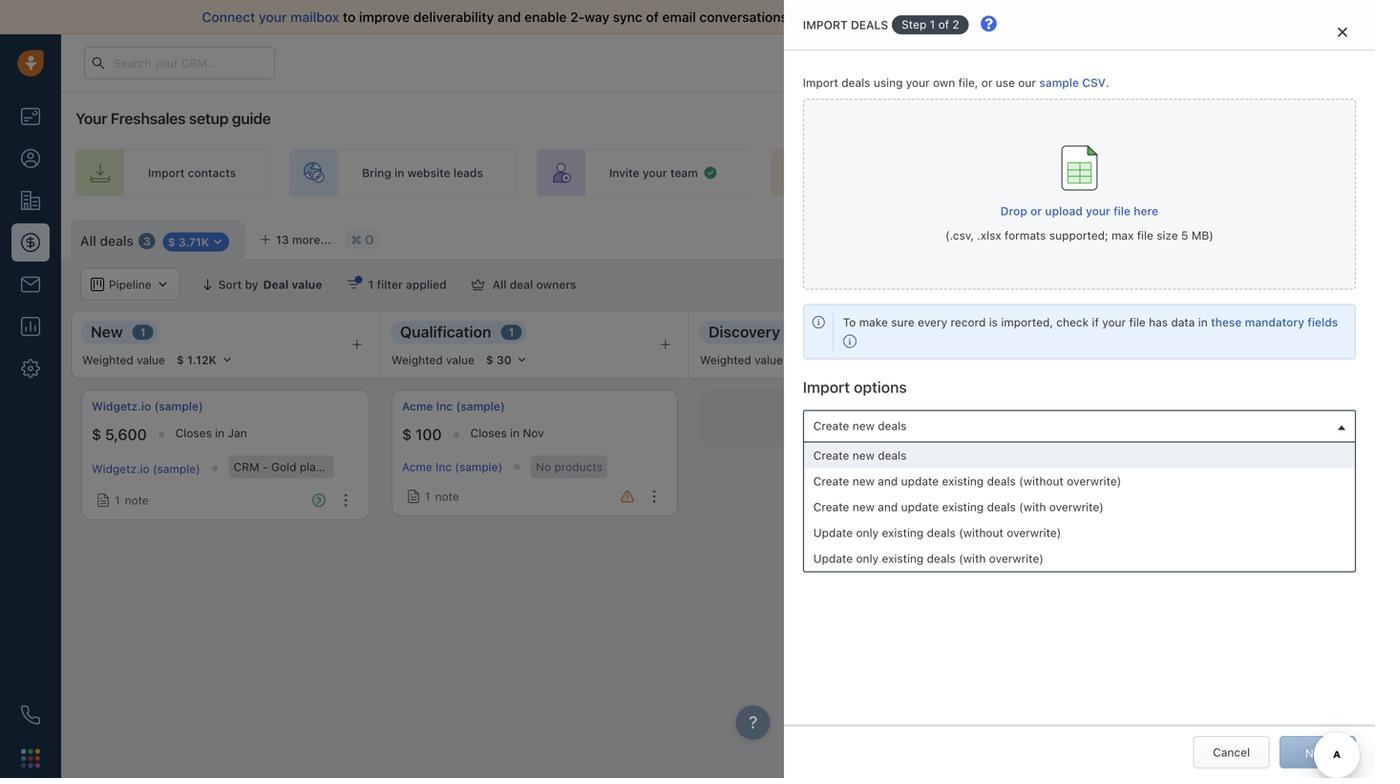 Task type: describe. For each thing, give the bounding box(es) containing it.
id
[[1124, 456, 1136, 469]]

size
[[1157, 229, 1178, 242]]

note for $ 5,600
[[125, 494, 149, 507]]

1 vertical spatial (without
[[959, 526, 1004, 540]]

import deals using your own file, or use our sample csv .
[[803, 76, 1109, 89]]

formats
[[1005, 229, 1046, 242]]

your for your freshsales setup guide
[[75, 109, 107, 128]]

your inside "link"
[[643, 166, 667, 179]]

all deals link
[[80, 232, 134, 251]]

5
[[1181, 229, 1189, 242]]

1 inside button
[[368, 278, 374, 291]]

0 for discovery
[[798, 326, 805, 339]]

step 1 of 2
[[902, 18, 959, 31]]

existing inside 'create new and update existing deals (without overwrite)' option
[[942, 475, 984, 488]]

freshsales id button
[[1057, 452, 1153, 473]]

check
[[1057, 316, 1089, 329]]

existing inside the update only existing deals (without overwrite) option
[[882, 526, 924, 540]]

set
[[1359, 166, 1375, 179]]

create for 'create new and update existing deals (without overwrite)' option
[[814, 475, 849, 488]]

plan
[[300, 460, 323, 474]]

Search your CRM... text field
[[84, 47, 275, 79]]

0 horizontal spatial or
[[982, 76, 993, 89]]

have
[[1039, 9, 1069, 25]]

1 note for $ 5,600
[[115, 494, 149, 507]]

create new deals for create new deals "dropdown button"
[[814, 419, 907, 433]]

fields
[[1308, 316, 1338, 329]]

import deals button
[[1135, 221, 1240, 253]]

demo
[[1004, 323, 1046, 341]]

1 horizontal spatial add deal
[[1117, 412, 1165, 425]]

enable
[[525, 9, 567, 25]]

leads
[[454, 166, 483, 179]]

0 horizontal spatial of
[[646, 9, 659, 25]]

(sample) down closes in jan
[[153, 462, 200, 476]]

create new deals for "list box" containing create new deals
[[814, 449, 907, 462]]

all for deal
[[493, 278, 507, 291]]

1 inside import options dialog
[[930, 18, 935, 31]]

make
[[859, 316, 888, 329]]

closes for $ 100
[[470, 426, 507, 440]]

overwrite) down freshsales id
[[1067, 475, 1122, 488]]

1 vertical spatial (sam
[[1355, 462, 1375, 476]]

deal inside "add deal" button
[[1333, 230, 1356, 244]]

1 to from the left
[[343, 9, 356, 25]]

deliverability
[[413, 9, 494, 25]]

(sample) inside widgetz.io (sample) link
[[154, 400, 203, 413]]

our
[[1018, 76, 1036, 89]]

100
[[416, 426, 442, 444]]

john
[[814, 517, 840, 530]]

2 techcave (sam from the top
[[1301, 462, 1375, 476]]

skip duplicates automatically by matching
[[830, 456, 1057, 470]]

new inside "dropdown button"
[[853, 419, 875, 433]]

guide
[[232, 109, 271, 128]]

freshworks switcher image
[[21, 749, 40, 768]]

closes for $ 5,600
[[175, 426, 212, 440]]

1 right new
[[140, 326, 146, 339]]

update only existing deals (without overwrite) option
[[804, 520, 1355, 546]]

-
[[263, 460, 268, 474]]

and inside option
[[878, 501, 898, 514]]

team
[[670, 166, 698, 179]]

your for your file has data in these mandatory fields
[[1102, 316, 1126, 329]]

these mandatory fields link
[[1211, 316, 1338, 329]]

upload
[[1045, 204, 1083, 218]]

your inside button
[[1086, 204, 1111, 218]]

so
[[958, 9, 973, 25]]

start
[[1089, 9, 1119, 25]]

quotas and forecasting
[[1119, 278, 1251, 291]]

duplicates
[[856, 456, 912, 470]]

create inside "dropdown button"
[[814, 419, 849, 433]]

connect your mailbox to improve deliverability and enable 2-way sync of email conversations. import all your sales data so you don't have to start from scratch.
[[202, 9, 1207, 25]]

1 note for $ 100
[[425, 490, 459, 503]]

1 acme inc (sample) from the top
[[402, 400, 505, 413]]

existing inside create new and update existing deals (with overwrite) option
[[942, 501, 984, 514]]

your right all
[[859, 9, 887, 25]]

no
[[536, 460, 551, 474]]

$ 5,600
[[92, 426, 147, 444]]

no products
[[536, 460, 603, 474]]

existing inside update only existing deals (with overwrite) option
[[882, 552, 924, 566]]

and right quotas
[[1162, 278, 1183, 291]]

csv
[[1082, 76, 1106, 89]]

import all your sales data link
[[795, 9, 958, 25]]

container_wx8msf4aqz5i3rn1 image inside the '1 filter applied' button
[[347, 278, 361, 291]]

all for deals
[[80, 233, 96, 249]]

3
[[143, 235, 151, 248]]

mandatory
[[1245, 316, 1305, 329]]

john smith
[[814, 517, 874, 530]]

use
[[996, 76, 1015, 89]]

email
[[662, 9, 696, 25]]

cancel button
[[1193, 736, 1270, 769]]

jan
[[228, 426, 247, 440]]

create new deals option
[[804, 443, 1355, 469]]

1 down $ 5,600
[[115, 494, 120, 507]]

using
[[874, 76, 903, 89]]

by
[[991, 456, 1004, 470]]

create new deals button
[[803, 410, 1356, 443]]

1 techcave from the top
[[1301, 400, 1353, 413]]

update only existing deals (with overwrite)
[[814, 552, 1044, 566]]

o
[[365, 233, 374, 246]]

settings button
[[1042, 221, 1126, 253]]

unassigned
[[892, 493, 955, 506]]

list box inside import options dialog
[[804, 443, 1355, 572]]

deal down import options
[[847, 412, 870, 425]]

new for 'create new and update existing deals (without overwrite)' option
[[853, 475, 875, 488]]

new for create new and update existing deals (with overwrite) option
[[853, 501, 875, 514]]

1 acme inc (sample) link from the top
[[402, 398, 505, 415]]

only for update only existing deals (with overwrite)
[[856, 552, 879, 566]]

(with inside option
[[959, 552, 986, 566]]

sales
[[890, 9, 923, 25]]

don't
[[1003, 9, 1036, 25]]

only for update only existing deals (without overwrite)
[[856, 526, 879, 540]]

from
[[1122, 9, 1152, 25]]

13 more... button
[[249, 226, 342, 253]]

import deals inside import options dialog
[[803, 18, 888, 31]]

quotas
[[1119, 278, 1159, 291]]

deal inside all deal owners button
[[510, 278, 533, 291]]

phone element
[[11, 696, 50, 734]]

1 filter applied button
[[335, 268, 459, 301]]

nov
[[523, 426, 544, 440]]

you
[[976, 9, 999, 25]]

your left the own at the top
[[906, 76, 930, 89]]

create new and update existing deals (with overwrite) option
[[804, 494, 1355, 520]]

cancel
[[1213, 746, 1250, 759]]

deal up freshsales id button
[[1142, 412, 1165, 425]]

owners
[[536, 278, 576, 291]]

forecasting
[[1186, 278, 1251, 291]]

container_wx8msf4aqz5i3rn1 image inside settings popup button
[[1052, 230, 1065, 244]]

for
[[873, 493, 889, 506]]

freshsales inside button
[[1062, 456, 1121, 469]]

is
[[989, 316, 998, 329]]

filter
[[377, 278, 403, 291]]

crm - gold plan monthly (sample)
[[234, 460, 420, 474]]

2 widgetz.io (sample) from the top
[[92, 462, 200, 476]]

(sample) down $ 100
[[373, 460, 420, 474]]

2-
[[570, 9, 585, 25]]

container_wx8msf4aqz5i3rn1 image inside all deal owners button
[[472, 278, 485, 291]]

2 acme from the top
[[402, 460, 432, 474]]

qualification
[[400, 323, 491, 341]]

to
[[843, 316, 856, 329]]

john smith button
[[803, 508, 1065, 540]]

(with inside option
[[1019, 501, 1046, 514]]

1 vertical spatial file
[[1137, 229, 1154, 242]]

note button
[[1301, 487, 1363, 514]]

0 horizontal spatial add
[[821, 412, 843, 425]]

add deal inside button
[[1308, 230, 1356, 244]]

5,600
[[105, 426, 147, 444]]



Task type: locate. For each thing, give the bounding box(es) containing it.
data
[[926, 9, 954, 25], [1171, 316, 1195, 329]]

0 vertical spatial inc
[[436, 400, 453, 413]]

all left "owners"
[[493, 278, 507, 291]]

1 horizontal spatial 1 note
[[425, 490, 459, 503]]

(sam
[[1356, 400, 1375, 413], [1355, 462, 1375, 476]]

widgetz.io down $ 5,600
[[92, 462, 150, 476]]

1 horizontal spatial all
[[493, 278, 507, 291]]

way
[[585, 9, 609, 25]]

skip
[[830, 456, 853, 470]]

import deals up the quotas and forecasting link
[[1161, 230, 1230, 244]]

container_wx8msf4aqz5i3rn1 image inside the quotas and forecasting link
[[1101, 278, 1115, 291]]

0 vertical spatial widgetz.io (sample)
[[92, 400, 203, 413]]

0 vertical spatial (with
[[1019, 501, 1046, 514]]

add deal button
[[1282, 221, 1366, 253]]

0 vertical spatial file
[[1114, 204, 1131, 218]]

3 $ from the left
[[1301, 426, 1310, 444]]

1 vertical spatial widgetz.io (sample)
[[92, 462, 200, 476]]

1 horizontal spatial add
[[1117, 412, 1139, 425]]

add deal down import options
[[821, 412, 870, 425]]

2 0 from the left
[[1063, 326, 1071, 339]]

0 vertical spatial techcave (sam link
[[1301, 398, 1375, 415]]

1 vertical spatial techcave
[[1301, 462, 1352, 476]]

freshsales id
[[1062, 456, 1136, 469]]

techcave (sam up 3,200 in the right bottom of the page
[[1301, 400, 1375, 413]]

1 vertical spatial update
[[814, 552, 853, 566]]

techcave (sam up the note button
[[1301, 462, 1375, 476]]

0 horizontal spatial import deals
[[803, 18, 888, 31]]

note down 3,200 in the right bottom of the page
[[1334, 494, 1358, 507]]

if
[[1092, 316, 1099, 329]]

all deal owners
[[493, 278, 576, 291]]

close image
[[1338, 27, 1348, 38]]

create new deals down import options
[[814, 419, 907, 433]]

and left enable
[[498, 9, 521, 25]]

import deals inside import deals button
[[1161, 230, 1230, 244]]

conversations.
[[700, 9, 792, 25]]

in left jan
[[215, 426, 225, 440]]

and right owner
[[878, 501, 898, 514]]

1 horizontal spatial container_wx8msf4aqz5i3rn1 image
[[803, 412, 817, 425]]

1 only from the top
[[856, 526, 879, 540]]

1 vertical spatial import deals
[[1161, 230, 1230, 244]]

acme inc (sample)
[[402, 400, 505, 413], [402, 460, 503, 474]]

create inside option
[[814, 501, 849, 514]]

bring
[[362, 166, 391, 179]]

1 0 from the left
[[798, 326, 805, 339]]

create up skip in the bottom of the page
[[814, 419, 849, 433]]

$ left 5,600
[[92, 426, 101, 444]]

of
[[646, 9, 659, 25], [938, 18, 949, 31]]

(sample) inside acme inc (sample) link
[[456, 400, 505, 413]]

container_wx8msf4aqz5i3rn1 image for 1
[[96, 494, 110, 507]]

widgetz.io (sample) link up 5,600
[[92, 398, 203, 415]]

1 vertical spatial acme
[[402, 460, 432, 474]]

0 vertical spatial acme inc (sample) link
[[402, 398, 505, 415]]

2 create new deals from the top
[[814, 449, 907, 462]]

bring in website leads link
[[290, 149, 518, 197]]

import deals left sales
[[803, 18, 888, 31]]

note down 5,600
[[125, 494, 149, 507]]

2 to from the left
[[1073, 9, 1085, 25]]

2 widgetz.io from the top
[[92, 462, 150, 476]]

1 vertical spatial update
[[901, 501, 939, 514]]

container_wx8msf4aqz5i3rn1 image down $ 5,600
[[96, 494, 110, 507]]

sales owner for unassigned deals
[[803, 493, 988, 506]]

container_wx8msf4aqz5i3rn1 image
[[803, 412, 817, 425], [96, 494, 110, 507]]

options
[[854, 378, 907, 396]]

new inside option
[[853, 475, 875, 488]]

add deal
[[1308, 230, 1356, 244], [821, 412, 870, 425], [1117, 412, 1165, 425]]

create up sales
[[814, 449, 849, 462]]

techcave (sam link up the note button
[[1301, 462, 1375, 476]]

1 horizontal spatial 0
[[1063, 326, 1071, 339]]

container_wx8msf4aqz5i3rn1 image for add deal
[[803, 412, 817, 425]]

0 horizontal spatial all
[[80, 233, 96, 249]]

0 horizontal spatial $
[[92, 426, 101, 444]]

2 closes from the left
[[470, 426, 507, 440]]

1 closes from the left
[[175, 426, 212, 440]]

inc up 100
[[436, 400, 453, 413]]

mailbox
[[290, 9, 339, 25]]

create new deals up owner
[[814, 449, 907, 462]]

1 down 100
[[425, 490, 430, 503]]

1 vertical spatial widgetz.io
[[92, 462, 150, 476]]

(sample) up closes in nov
[[456, 400, 505, 413]]

(with
[[1019, 501, 1046, 514], [959, 552, 986, 566]]

$
[[92, 426, 101, 444], [402, 426, 412, 444], [1301, 426, 1310, 444]]

of inside import options dialog
[[938, 18, 949, 31]]

1 left filter
[[368, 278, 374, 291]]

all inside button
[[493, 278, 507, 291]]

phone image
[[21, 706, 40, 725]]

file,
[[959, 76, 978, 89]]

create new deals inside create new deals "dropdown button"
[[814, 419, 907, 433]]

techcave up the note button
[[1301, 462, 1352, 476]]

(sample) up closes in jan
[[154, 400, 203, 413]]

has
[[1149, 316, 1168, 329]]

(without down matching
[[1019, 475, 1064, 488]]

container_wx8msf4aqz5i3rn1 image left quotas
[[1101, 278, 1115, 291]]

container_wx8msf4aqz5i3rn1 image down $ 100
[[407, 490, 420, 503]]

record
[[951, 316, 986, 329]]

or left use
[[982, 76, 993, 89]]

acme
[[402, 400, 433, 413], [402, 460, 432, 474]]

connect your mailbox link
[[202, 9, 343, 25]]

0 horizontal spatial add deal
[[821, 412, 870, 425]]

quotas and forecasting link
[[1101, 268, 1270, 301]]

add deal up the id
[[1117, 412, 1165, 425]]

your freshsales setup guide
[[75, 109, 271, 128]]

max
[[1112, 229, 1134, 242]]

0 for demo
[[1063, 326, 1071, 339]]

1 techcave (sam from the top
[[1301, 400, 1375, 413]]

your inside import options dialog
[[1102, 316, 1126, 329]]

$ left 100
[[402, 426, 412, 444]]

update up unassigned
[[901, 475, 939, 488]]

(sample)
[[154, 400, 203, 413], [456, 400, 505, 413], [455, 460, 503, 474], [373, 460, 420, 474], [153, 462, 200, 476]]

0 vertical spatial import deals
[[803, 18, 888, 31]]

2 techcave (sam link from the top
[[1301, 462, 1375, 476]]

your left team
[[643, 166, 667, 179]]

0 horizontal spatial container_wx8msf4aqz5i3rn1 image
[[96, 494, 110, 507]]

(without down create new and update existing deals (with overwrite) on the bottom right of the page
[[959, 526, 1004, 540]]

1 inc from the top
[[436, 400, 453, 413]]

2 create from the top
[[814, 449, 849, 462]]

website
[[407, 166, 450, 179]]

negotiation
[[1299, 323, 1375, 341]]

update down john
[[814, 552, 853, 566]]

in for closes in jan
[[215, 426, 225, 440]]

(sam down 3,200 in the right bottom of the page
[[1355, 462, 1375, 476]]

0 vertical spatial your
[[75, 109, 107, 128]]

1 $ from the left
[[92, 426, 101, 444]]

1 vertical spatial create new deals
[[814, 449, 907, 462]]

and
[[498, 9, 521, 25], [1162, 278, 1183, 291], [878, 475, 898, 488], [878, 501, 898, 514]]

1 vertical spatial techcave (sam
[[1301, 462, 1375, 476]]

file inside button
[[1114, 204, 1131, 218]]

inc
[[436, 400, 453, 413], [436, 460, 452, 474]]

1 vertical spatial data
[[1171, 316, 1195, 329]]

in left these
[[1198, 316, 1208, 329]]

invite your team
[[609, 166, 698, 179]]

1 note down 100
[[425, 490, 459, 503]]

update down sales
[[814, 526, 853, 540]]

1 vertical spatial only
[[856, 552, 879, 566]]

closes in nov
[[470, 426, 544, 440]]

drop or upload your file here button
[[1001, 195, 1159, 227]]

container_wx8msf4aqz5i3rn1 image down import options
[[803, 412, 817, 425]]

of left 2
[[938, 18, 949, 31]]

2 horizontal spatial note
[[1334, 494, 1358, 507]]

1 create from the top
[[814, 419, 849, 433]]

container_wx8msf4aqz5i3rn1 image right team
[[703, 165, 718, 181]]

acme up $ 100
[[402, 400, 433, 413]]

(without
[[1019, 475, 1064, 488], [959, 526, 1004, 540]]

1 create new deals from the top
[[814, 419, 907, 433]]

overwrite) inside option
[[1049, 501, 1104, 514]]

file left here
[[1114, 204, 1131, 218]]

1 horizontal spatial note
[[435, 490, 459, 503]]

0 vertical spatial widgetz.io (sample) link
[[92, 398, 203, 415]]

update for update only existing deals (without overwrite)
[[814, 526, 853, 540]]

data right the has
[[1171, 316, 1195, 329]]

deals inside option
[[987, 501, 1016, 514]]

1 horizontal spatial (without
[[1019, 475, 1064, 488]]

create for create new and update existing deals (with overwrite) option
[[814, 501, 849, 514]]

acme inc (sample) link down 100
[[402, 460, 503, 474]]

update up update only existing deals (without overwrite)
[[901, 501, 939, 514]]

0 left if
[[1063, 326, 1071, 339]]

3 new from the top
[[853, 475, 875, 488]]

1 widgetz.io (sample) from the top
[[92, 400, 203, 413]]

$ 3,200
[[1301, 426, 1356, 444]]

existing down automatically
[[942, 475, 984, 488]]

update
[[814, 526, 853, 540], [814, 552, 853, 566]]

0 vertical spatial or
[[982, 76, 993, 89]]

1 new from the top
[[853, 419, 875, 433]]

1 vertical spatial your
[[1102, 316, 1126, 329]]

0 vertical spatial acme
[[402, 400, 433, 413]]

(.csv, .xlsx formats supported; max file size 5 mb)
[[946, 229, 1214, 242]]

1 widgetz.io (sample) link from the top
[[92, 398, 203, 415]]

only inside update only existing deals (with overwrite) option
[[856, 552, 879, 566]]

add inside "add deal" button
[[1308, 230, 1330, 244]]

1 vertical spatial acme inc (sample)
[[402, 460, 503, 474]]

update for update only existing deals (with overwrite)
[[814, 552, 853, 566]]

create new deals inside create new deals option
[[814, 449, 907, 462]]

only down smith
[[856, 552, 879, 566]]

0 horizontal spatial data
[[926, 9, 954, 25]]

supported;
[[1049, 229, 1108, 242]]

Search field
[[1272, 268, 1368, 301]]

widgetz.io (sample) up 5,600
[[92, 400, 203, 413]]

widgetz.io up $ 5,600
[[92, 400, 151, 413]]

.
[[1106, 76, 1109, 89]]

data inside import options dialog
[[1171, 316, 1195, 329]]

deals inside option
[[878, 449, 907, 462]]

owner
[[836, 493, 870, 506]]

acme down $ 100
[[402, 460, 432, 474]]

1 horizontal spatial data
[[1171, 316, 1195, 329]]

freshsales up "import contacts" 'link'
[[111, 109, 185, 128]]

update inside option
[[901, 475, 939, 488]]

deals inside button
[[1201, 230, 1230, 244]]

create up john
[[814, 501, 849, 514]]

overwrite) down 'create new and update existing deals (without overwrite)' option
[[1049, 501, 1104, 514]]

1 horizontal spatial (with
[[1019, 501, 1046, 514]]

container_wx8msf4aqz5i3rn1 image left filter
[[347, 278, 361, 291]]

0 horizontal spatial (with
[[959, 552, 986, 566]]

2 vertical spatial file
[[1129, 316, 1146, 329]]

2 update from the top
[[901, 501, 939, 514]]

0 vertical spatial (sam
[[1356, 400, 1375, 413]]

scratch.
[[1155, 9, 1207, 25]]

update only existing deals (with overwrite) option
[[804, 546, 1355, 572]]

and inside option
[[878, 475, 898, 488]]

1 horizontal spatial your
[[1102, 316, 1126, 329]]

$ for $ 3,200
[[1301, 426, 1310, 444]]

your
[[75, 109, 107, 128], [1102, 316, 1126, 329]]

2 $ from the left
[[402, 426, 412, 444]]

1 vertical spatial or
[[1031, 204, 1042, 218]]

0 vertical spatial update
[[901, 475, 939, 488]]

1 vertical spatial (with
[[959, 552, 986, 566]]

create new and update existing deals (without overwrite) option
[[804, 469, 1355, 494]]

0 vertical spatial widgetz.io
[[92, 400, 151, 413]]

in inside import options dialog
[[1198, 316, 1208, 329]]

import options dialog
[[784, 0, 1375, 778]]

2 inc from the top
[[436, 460, 452, 474]]

2 horizontal spatial add
[[1308, 230, 1330, 244]]

crm
[[234, 460, 259, 474]]

add up the id
[[1117, 412, 1139, 425]]

add up search field
[[1308, 230, 1330, 244]]

0 vertical spatial techcave (sam
[[1301, 400, 1375, 413]]

0 vertical spatial techcave
[[1301, 400, 1353, 413]]

2 only from the top
[[856, 552, 879, 566]]

file left 'size'
[[1137, 229, 1154, 242]]

acme inside acme inc (sample) link
[[402, 400, 433, 413]]

your
[[259, 9, 287, 25], [859, 9, 887, 25], [906, 76, 930, 89], [643, 166, 667, 179], [1086, 204, 1111, 218]]

1 horizontal spatial or
[[1031, 204, 1042, 218]]

0 horizontal spatial closes
[[175, 426, 212, 440]]

2 acme inc (sample) from the top
[[402, 460, 503, 474]]

update inside option
[[901, 501, 939, 514]]

1 vertical spatial container_wx8msf4aqz5i3rn1 image
[[96, 494, 110, 507]]

⌘ o
[[351, 233, 374, 246]]

list box containing create new deals
[[804, 443, 1355, 572]]

(sam down negotiation
[[1356, 400, 1375, 413]]

(.csv,
[[946, 229, 974, 242]]

widgetz.io (sample) down 5,600
[[92, 462, 200, 476]]

add down import options
[[821, 412, 843, 425]]

update for (with
[[901, 501, 939, 514]]

invite
[[609, 166, 640, 179]]

0 vertical spatial all
[[80, 233, 96, 249]]

existing down sales owner for unassigned deals
[[882, 526, 924, 540]]

existing down create new and update existing deals (without overwrite)
[[942, 501, 984, 514]]

3 create from the top
[[814, 475, 849, 488]]

in left the nov
[[510, 426, 520, 440]]

1 vertical spatial techcave (sam link
[[1301, 462, 1375, 476]]

create inside option
[[814, 475, 849, 488]]

products
[[554, 460, 603, 474]]

1 vertical spatial widgetz.io (sample) link
[[92, 462, 200, 476]]

2 update from the top
[[814, 552, 853, 566]]

2
[[953, 18, 959, 31]]

1 vertical spatial inc
[[436, 460, 452, 474]]

4 create from the top
[[814, 501, 849, 514]]

all deal owners button
[[459, 268, 589, 301]]

2 horizontal spatial $
[[1301, 426, 1310, 444]]

0 vertical spatial update
[[814, 526, 853, 540]]

1 widgetz.io from the top
[[92, 400, 151, 413]]

new for create new deals option
[[853, 449, 875, 462]]

13
[[276, 233, 289, 246]]

$ for $ 100
[[402, 426, 412, 444]]

0 vertical spatial data
[[926, 9, 954, 25]]

1 horizontal spatial $
[[402, 426, 412, 444]]

your up settings
[[1086, 204, 1111, 218]]

these
[[1211, 316, 1242, 329]]

1 horizontal spatial of
[[938, 18, 949, 31]]

freshsales
[[111, 109, 185, 128], [1062, 456, 1121, 469]]

2 widgetz.io (sample) link from the top
[[92, 462, 200, 476]]

0 horizontal spatial note
[[125, 494, 149, 507]]

1 acme from the top
[[402, 400, 433, 413]]

setup
[[189, 109, 228, 128]]

set link
[[1287, 149, 1375, 197]]

1 update from the top
[[814, 526, 853, 540]]

widgetz.io (sample) link
[[92, 398, 203, 415], [92, 462, 200, 476]]

in for closes in nov
[[510, 426, 520, 440]]

2 acme inc (sample) link from the top
[[402, 460, 503, 474]]

1 horizontal spatial freshsales
[[1062, 456, 1121, 469]]

note for $ 100
[[435, 490, 459, 503]]

improve
[[359, 9, 410, 25]]

(with down update only existing deals (without overwrite)
[[959, 552, 986, 566]]

.xlsx
[[977, 229, 1002, 242]]

deals inside "dropdown button"
[[878, 419, 907, 433]]

1 right 'step'
[[930, 18, 935, 31]]

here
[[1134, 204, 1159, 218]]

and down duplicates
[[878, 475, 898, 488]]

(sample) down closes in nov
[[455, 460, 503, 474]]

in for bring in website leads
[[395, 166, 404, 179]]

0 vertical spatial create new deals
[[814, 419, 907, 433]]

1 techcave (sam link from the top
[[1301, 398, 1375, 415]]

4 new from the top
[[853, 501, 875, 514]]

to left the start
[[1073, 9, 1085, 25]]

0 vertical spatial freshsales
[[111, 109, 185, 128]]

import inside button
[[1161, 230, 1198, 244]]

0 horizontal spatial 0
[[798, 326, 805, 339]]

$ for $ 5,600
[[92, 426, 101, 444]]

closes
[[175, 426, 212, 440], [470, 426, 507, 440]]

or right drop
[[1031, 204, 1042, 218]]

0 vertical spatial only
[[856, 526, 879, 540]]

0 vertical spatial (without
[[1019, 475, 1064, 488]]

1 horizontal spatial closes
[[470, 426, 507, 440]]

your left mailbox
[[259, 9, 287, 25]]

1 vertical spatial all
[[493, 278, 507, 291]]

0 horizontal spatial freshsales
[[111, 109, 185, 128]]

new inside option
[[853, 449, 875, 462]]

1 horizontal spatial import deals
[[1161, 230, 1230, 244]]

2 techcave from the top
[[1301, 462, 1352, 476]]

freshsales down create new deals "dropdown button"
[[1062, 456, 1121, 469]]

import inside 'link'
[[148, 166, 185, 179]]

1
[[930, 18, 935, 31], [368, 278, 374, 291], [140, 326, 146, 339], [509, 326, 514, 339], [425, 490, 430, 503], [115, 494, 120, 507]]

2 new from the top
[[853, 449, 875, 462]]

container_wx8msf4aqz5i3rn1 image
[[703, 165, 718, 181], [1052, 230, 1065, 244], [347, 278, 361, 291], [472, 278, 485, 291], [1101, 278, 1115, 291], [407, 490, 420, 503]]

all deals 3
[[80, 233, 151, 249]]

your file has data in these mandatory fields
[[1102, 316, 1338, 329]]

container_wx8msf4aqz5i3rn1 image inside the invite your team "link"
[[703, 165, 718, 181]]

overwrite) down the update only existing deals (without overwrite) option
[[989, 552, 1044, 566]]

or inside button
[[1031, 204, 1042, 218]]

3,200
[[1314, 426, 1356, 444]]

sample
[[1039, 76, 1079, 89]]

0 vertical spatial acme inc (sample)
[[402, 400, 505, 413]]

⌘
[[351, 233, 362, 246]]

inc down 100
[[436, 460, 452, 474]]

list box
[[804, 443, 1355, 572]]

1 down all deal owners button
[[509, 326, 514, 339]]

create inside option
[[814, 449, 849, 462]]

1 note down 5,600
[[115, 494, 149, 507]]

add deal up search field
[[1308, 230, 1356, 244]]

invite your team link
[[537, 149, 753, 197]]

automatically
[[915, 456, 987, 470]]

techcave
[[1301, 400, 1353, 413], [1301, 462, 1352, 476]]

0 vertical spatial container_wx8msf4aqz5i3rn1 image
[[803, 412, 817, 425]]

acme inc (sample) up 100
[[402, 400, 505, 413]]

1 vertical spatial freshsales
[[1062, 456, 1121, 469]]

0 horizontal spatial (without
[[959, 526, 1004, 540]]

closes in jan
[[175, 426, 247, 440]]

1 update from the top
[[901, 475, 939, 488]]

techcave (sam link up 3,200 in the right bottom of the page
[[1301, 398, 1375, 415]]

drop
[[1001, 204, 1027, 218]]

acme inc (sample) link
[[402, 398, 505, 415], [402, 460, 503, 474]]

every
[[918, 316, 948, 329]]

only inside the update only existing deals (without overwrite) option
[[856, 526, 879, 540]]

in right bring
[[395, 166, 404, 179]]

new inside option
[[853, 501, 875, 514]]

closes left the nov
[[470, 426, 507, 440]]

existing down update only existing deals (without overwrite)
[[882, 552, 924, 566]]

all
[[841, 9, 855, 25]]

techcave up $ 3,200
[[1301, 400, 1353, 413]]

0 horizontal spatial 1 note
[[115, 494, 149, 507]]

create for create new deals option
[[814, 449, 849, 462]]

of right sync
[[646, 9, 659, 25]]

0 horizontal spatial to
[[343, 9, 356, 25]]

to
[[343, 9, 356, 25], [1073, 9, 1085, 25]]

overwrite) down create new and update existing deals (with overwrite) option
[[1007, 526, 1061, 540]]

1 filter applied
[[368, 278, 447, 291]]

sales
[[803, 493, 833, 506]]

update for (without
[[901, 475, 939, 488]]

1 horizontal spatial to
[[1073, 9, 1085, 25]]

to right mailbox
[[343, 9, 356, 25]]

all left 3
[[80, 233, 96, 249]]

note inside button
[[1334, 494, 1358, 507]]

1 vertical spatial acme inc (sample) link
[[402, 460, 503, 474]]

$ left 3,200 in the right bottom of the page
[[1301, 426, 1310, 444]]

2 horizontal spatial add deal
[[1308, 230, 1356, 244]]

0 horizontal spatial your
[[75, 109, 107, 128]]



Task type: vqa. For each thing, say whether or not it's contained in the screenshot.
Close image
yes



